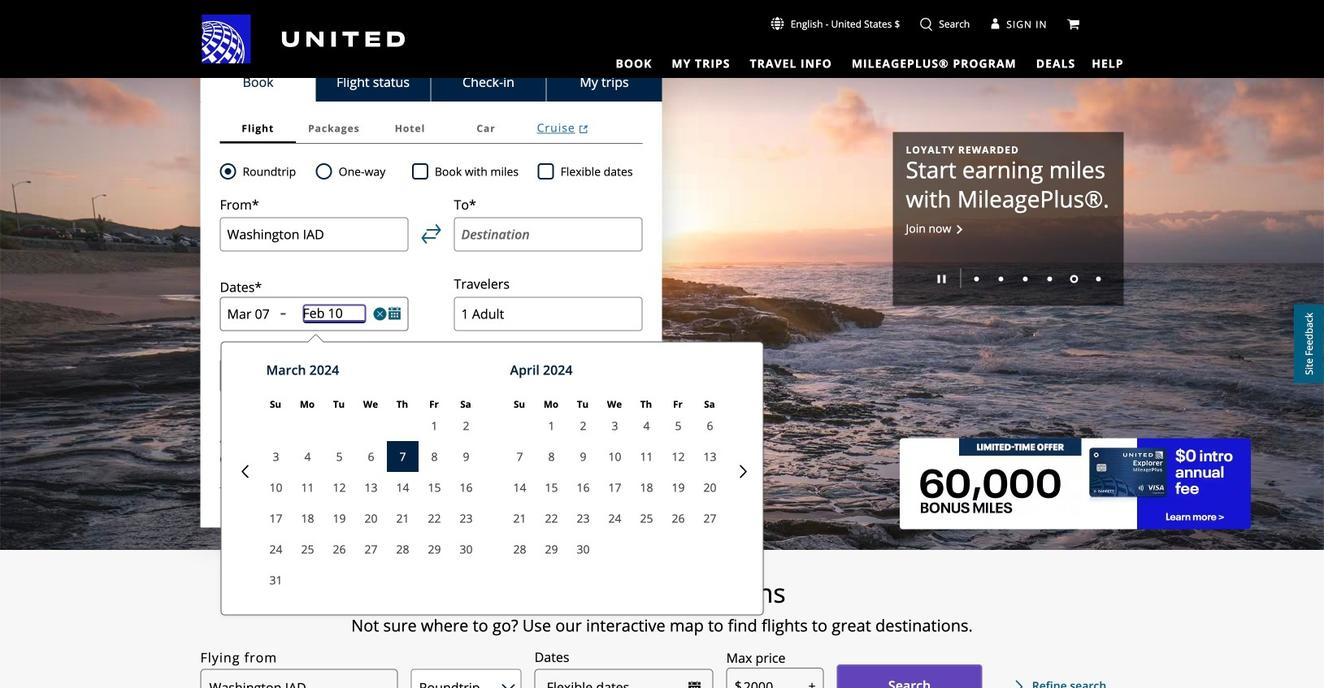 Task type: locate. For each thing, give the bounding box(es) containing it.
not sure where to go? use our interactive map to find flights to great destinations. element
[[107, 616, 1218, 636]]

move forward to switch to the next month. image
[[737, 466, 750, 479]]

one way flight search element
[[332, 162, 386, 181]]

main content
[[0, 0, 1324, 689]]

book with miles element
[[412, 162, 538, 181]]

Return text field
[[303, 305, 366, 324]]

tab list
[[606, 49, 1079, 73], [200, 63, 662, 102], [220, 113, 643, 144]]

slide 2 of 6 image
[[999, 277, 1004, 282]]

flexible dates image
[[688, 682, 701, 689]]

slide 4 of 6 image
[[1048, 277, 1053, 282]]

None text field
[[727, 668, 824, 689]]

navigation
[[0, 14, 1324, 73]]

reverse origin and destination image
[[422, 224, 441, 244]]

slide 5 of 6 image
[[1070, 275, 1079, 283]]

slide 6 of 6 image
[[1096, 277, 1101, 282]]

flying from element
[[200, 648, 277, 668]]

carousel buttons element
[[906, 263, 1111, 293]]

pause image
[[938, 275, 946, 283]]

slide 3 of 6 image
[[1023, 277, 1028, 282]]



Task type: describe. For each thing, give the bounding box(es) containing it.
please enter the max price in the input text or tab to access the slider to set the max price. element
[[727, 649, 786, 668]]

view cart, click to view list of recently searched saved trips. image
[[1067, 18, 1080, 31]]

Destination text field
[[454, 217, 643, 252]]

round trip flight search element
[[236, 162, 296, 181]]

move backward to switch to the previous month. image
[[239, 466, 252, 479]]

slide 1 of 6 image
[[974, 277, 979, 282]]

explore destinations element
[[107, 577, 1218, 610]]

Departure text field
[[227, 305, 274, 323]]

Origin text field
[[220, 217, 409, 252]]

united logo link to homepage image
[[202, 15, 405, 63]]

Flying from text field
[[200, 669, 398, 689]]

currently in english united states	$ enter to change image
[[771, 17, 784, 30]]

calendar application
[[226, 343, 1225, 615]]



